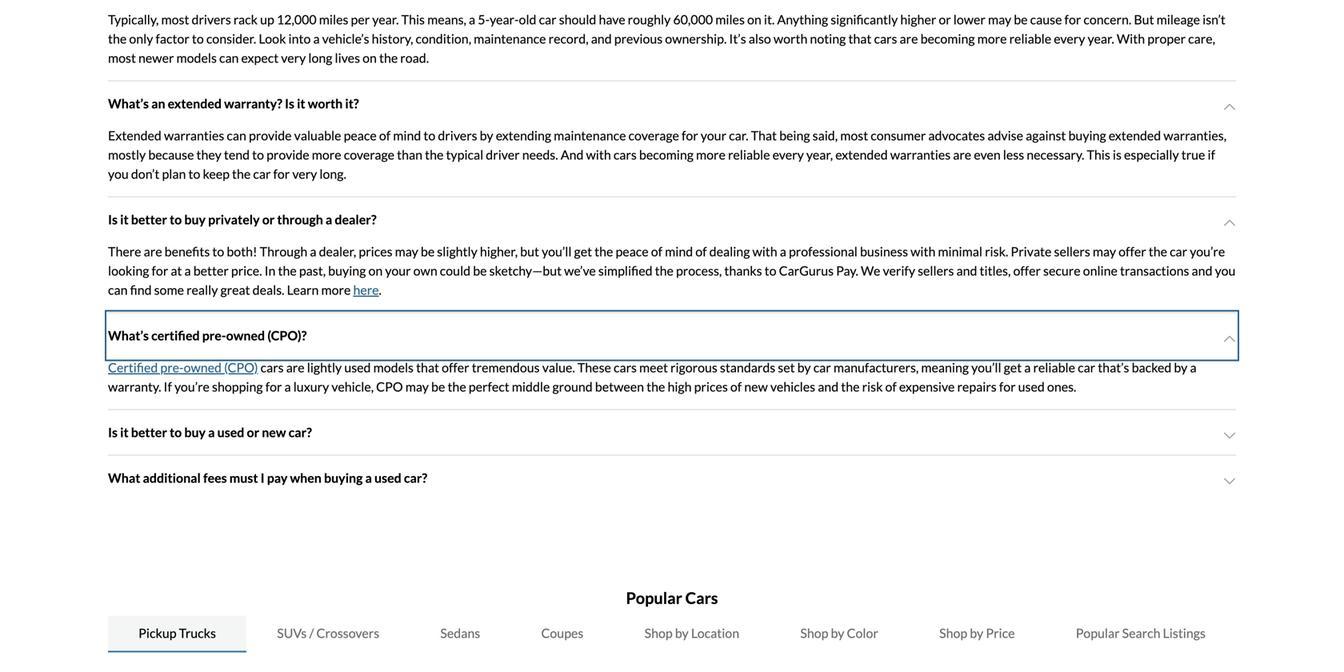 Task type: locate. For each thing, give the bounding box(es) containing it.
through
[[277, 212, 323, 227]]

1 vertical spatial becoming
[[639, 147, 694, 162]]

1 vertical spatial pre-
[[160, 360, 184, 375]]

becoming inside extended warranties can provide valuable peace of mind to drivers by extending maintenance coverage for your car. that being said, most consumer advocates advise against buying extended warranties, mostly because they tend to provide more coverage than the typical driver needs. and with cars becoming more reliable every year, extended warranties are even less necessary. this is especially true if you don't plan to keep the car for very long.
[[639, 147, 694, 162]]

even
[[974, 147, 1001, 162]]

may up "online"
[[1093, 244, 1116, 259]]

1 horizontal spatial warranties
[[891, 147, 951, 162]]

reliable down cause
[[1010, 31, 1052, 46]]

this left is
[[1087, 147, 1111, 162]]

by up driver
[[480, 128, 493, 143]]

shop for shop by price
[[940, 625, 968, 641]]

get up we've
[[574, 244, 592, 259]]

sedans
[[440, 625, 480, 641]]

expect
[[241, 50, 279, 66]]

what's an extended warranty? is it worth it? button
[[108, 81, 1236, 126]]

sellers up secure
[[1054, 244, 1091, 259]]

0 vertical spatial every
[[1054, 31, 1086, 46]]

be right could
[[473, 263, 487, 278]]

verify
[[883, 263, 916, 278]]

becoming inside typically, most drivers rack up 12,000 miles per year. this means, a 5-year-old car should have roughly 60,000 miles on it. anything significantly higher or lower may be cause for concern. but mileage isn't the only factor to consider. look into a vehicle's history, condition, maintenance record, and previous ownership. it's also worth noting that cars are becoming more reliable every year. with proper care, most newer models can expect very long lives on the road.
[[921, 31, 975, 46]]

becoming
[[921, 31, 975, 46], [639, 147, 694, 162]]

can up tend
[[227, 128, 246, 143]]

maintenance up the and at the left of the page
[[554, 128, 626, 143]]

are inside cars are lightly used models that offer tremendous value. these cars meet rigorous standards set by car manufacturers, meaning you'll get a reliable car that's backed by a warranty. if you're shopping for a luxury vehicle, cpo may be the perfect middle ground between the high prices of new vehicles and the risk of expensive repairs for used ones.
[[286, 360, 305, 375]]

coverage left than
[[344, 147, 395, 162]]

is inside is it better to buy privately or through a dealer? dropdown button
[[108, 212, 118, 227]]

0 vertical spatial pre-
[[202, 328, 226, 343]]

lives
[[335, 50, 360, 66]]

1 vertical spatial get
[[1004, 360, 1022, 375]]

that
[[849, 31, 872, 46], [416, 360, 439, 375]]

cars
[[874, 31, 897, 46], [614, 147, 637, 162], [261, 360, 284, 375], [614, 360, 637, 375]]

may inside typically, most drivers rack up 12,000 miles per year. this means, a 5-year-old car should have roughly 60,000 miles on it. anything significantly higher or lower may be cause for concern. but mileage isn't the only factor to consider. look into a vehicle's history, condition, maintenance record, and previous ownership. it's also worth noting that cars are becoming more reliable every year. with proper care, most newer models can expect very long lives on the road.
[[988, 12, 1012, 27]]

prices down dealer?
[[359, 244, 393, 259]]

1 horizontal spatial this
[[1087, 147, 1111, 162]]

shop left price
[[940, 625, 968, 641]]

may right cpo
[[406, 379, 429, 395]]

buying up necessary.
[[1069, 128, 1107, 143]]

chevron down image for or
[[1224, 429, 1236, 442]]

2 buy from the top
[[184, 425, 206, 440]]

here
[[353, 282, 379, 298]]

are inside typically, most drivers rack up 12,000 miles per year. this means, a 5-year-old car should have roughly 60,000 miles on it. anything significantly higher or lower may be cause for concern. but mileage isn't the only factor to consider. look into a vehicle's history, condition, maintenance record, and previous ownership. it's also worth noting that cars are becoming more reliable every year. with proper care, most newer models can expect very long lives on the road.
[[900, 31, 918, 46]]

maintenance inside typically, most drivers rack up 12,000 miles per year. this means, a 5-year-old car should have roughly 60,000 miles on it. anything significantly higher or lower may be cause for concern. but mileage isn't the only factor to consider. look into a vehicle's history, condition, maintenance record, and previous ownership. it's also worth noting that cars are becoming more reliable every year. with proper care, most newer models can expect very long lives on the road.
[[474, 31, 546, 46]]

that down significantly on the right top
[[849, 31, 872, 46]]

online
[[1083, 263, 1118, 278]]

is it better to buy a used or new car? button
[[108, 410, 1236, 455]]

1 vertical spatial new
[[262, 425, 286, 440]]

if
[[1208, 147, 1216, 162]]

2 horizontal spatial or
[[939, 12, 951, 27]]

2 what's from the top
[[108, 328, 149, 343]]

0 vertical spatial that
[[849, 31, 872, 46]]

2 chevron down image from the top
[[1224, 332, 1236, 345]]

but
[[1134, 12, 1154, 27]]

your left 'car.'
[[701, 128, 727, 143]]

of
[[379, 128, 391, 143], [651, 244, 663, 259], [696, 244, 707, 259], [731, 379, 742, 395], [886, 379, 897, 395]]

1 vertical spatial buy
[[184, 425, 206, 440]]

get
[[574, 244, 592, 259], [1004, 360, 1022, 375]]

chevron down image inside what's an extended warranty? is it worth it? dropdown button
[[1224, 100, 1236, 113]]

it
[[297, 96, 305, 111], [120, 212, 129, 227], [120, 425, 129, 440]]

buy for privately
[[184, 212, 206, 227]]

pickup
[[139, 625, 177, 641]]

at
[[171, 263, 182, 278]]

what's for what's an extended warranty? is it worth it?
[[108, 96, 149, 111]]

shop
[[645, 625, 673, 641], [801, 625, 829, 641], [940, 625, 968, 641]]

1 horizontal spatial pre-
[[202, 328, 226, 343]]

reliable inside extended warranties can provide valuable peace of mind to drivers by extending maintenance coverage for your car. that being said, most consumer advocates advise against buying extended warranties, mostly because they tend to provide more coverage than the typical driver needs. and with cars becoming more reliable every year, extended warranties are even less necessary. this is especially true if you don't plan to keep the car for very long.
[[728, 147, 770, 162]]

2 vertical spatial on
[[369, 263, 383, 278]]

models down factor
[[176, 50, 217, 66]]

previous
[[614, 31, 663, 46]]

you'll up repairs
[[972, 360, 1002, 375]]

0 horizontal spatial you
[[108, 166, 129, 182]]

1 horizontal spatial maintenance
[[554, 128, 626, 143]]

you'll inside cars are lightly used models that offer tremendous value. these cars meet rigorous standards set by car manufacturers, meaning you'll get a reliable car that's backed by a warranty. if you're shopping for a luxury vehicle, cpo may be the perfect middle ground between the high prices of new vehicles and the risk of expensive repairs for used ones.
[[972, 360, 1002, 375]]

prices
[[359, 244, 393, 259], [694, 379, 728, 395]]

meaning
[[921, 360, 969, 375]]

new up pay
[[262, 425, 286, 440]]

2 shop from the left
[[801, 625, 829, 641]]

1 vertical spatial popular
[[1076, 625, 1120, 641]]

provide
[[249, 128, 292, 143], [267, 147, 309, 162]]

becoming down what's an extended warranty? is it worth it? dropdown button
[[639, 147, 694, 162]]

car inside typically, most drivers rack up 12,000 miles per year. this means, a 5-year-old car should have roughly 60,000 miles on it. anything significantly higher or lower may be cause for concern. but mileage isn't the only factor to consider. look into a vehicle's history, condition, maintenance record, and previous ownership. it's also worth noting that cars are becoming more reliable every year. with proper care, most newer models can expect very long lives on the road.
[[539, 12, 557, 27]]

0 vertical spatial car?
[[289, 425, 312, 440]]

of down standards
[[731, 379, 742, 395]]

the left the risk on the bottom of the page
[[841, 379, 860, 395]]

vehicle,
[[332, 379, 374, 395]]

what's left the an
[[108, 96, 149, 111]]

it for is it better to buy a used or new car?
[[120, 425, 129, 440]]

be left cause
[[1014, 12, 1028, 27]]

drivers inside extended warranties can provide valuable peace of mind to drivers by extending maintenance coverage for your car. that being said, most consumer advocates advise against buying extended warranties, mostly because they tend to provide more coverage than the typical driver needs. and with cars becoming more reliable every year, extended warranties are even less necessary. this is especially true if you don't plan to keep the car for very long.
[[438, 128, 477, 143]]

cars inside extended warranties can provide valuable peace of mind to drivers by extending maintenance coverage for your car. that being said, most consumer advocates advise against buying extended warranties, mostly because they tend to provide more coverage than the typical driver needs. and with cars becoming more reliable every year, extended warranties are even less necessary. this is especially true if you don't plan to keep the car for very long.
[[614, 147, 637, 162]]

every inside extended warranties can provide valuable peace of mind to drivers by extending maintenance coverage for your car. that being said, most consumer advocates advise against buying extended warranties, mostly because they tend to provide more coverage than the typical driver needs. and with cars becoming more reliable every year, extended warranties are even less necessary. this is especially true if you don't plan to keep the car for very long.
[[773, 147, 804, 162]]

it up what
[[120, 425, 129, 440]]

car inside extended warranties can provide valuable peace of mind to drivers by extending maintenance coverage for your car. that being said, most consumer advocates advise against buying extended warranties, mostly because they tend to provide more coverage than the typical driver needs. and with cars becoming more reliable every year, extended warranties are even less necessary. this is especially true if you don't plan to keep the car for very long.
[[253, 166, 271, 182]]

1 shop from the left
[[645, 625, 673, 641]]

1 vertical spatial models
[[373, 360, 414, 375]]

0 vertical spatial buy
[[184, 212, 206, 227]]

chevron down image
[[1224, 216, 1236, 229], [1224, 475, 1236, 488]]

provide down warranty?
[[249, 128, 292, 143]]

0 horizontal spatial prices
[[359, 244, 393, 259]]

slightly
[[437, 244, 478, 259]]

be inside cars are lightly used models that offer tremendous value. these cars meet rigorous standards set by car manufacturers, meaning you'll get a reliable car that's backed by a warranty. if you're shopping for a luxury vehicle, cpo may be the perfect middle ground between the high prices of new vehicles and the risk of expensive repairs for used ones.
[[431, 379, 445, 395]]

0 vertical spatial you
[[108, 166, 129, 182]]

1 horizontal spatial new
[[744, 379, 768, 395]]

1 vertical spatial reliable
[[728, 147, 770, 162]]

cpo
[[376, 379, 403, 395]]

cars down significantly on the right top
[[874, 31, 897, 46]]

0 horizontal spatial year.
[[372, 12, 399, 27]]

on left it. in the right of the page
[[747, 12, 762, 27]]

0 horizontal spatial mind
[[393, 128, 421, 143]]

very down into
[[281, 50, 306, 66]]

drivers up typical
[[438, 128, 477, 143]]

car right old
[[539, 12, 557, 27]]

popular for popular cars
[[626, 589, 683, 608]]

keep
[[203, 166, 230, 182]]

pre-
[[202, 328, 226, 343], [160, 360, 184, 375]]

on up .
[[369, 263, 383, 278]]

1 horizontal spatial sellers
[[1054, 244, 1091, 259]]

car? inside dropdown button
[[289, 425, 312, 440]]

what
[[108, 470, 140, 486]]

what's
[[108, 96, 149, 111], [108, 328, 149, 343]]

or inside typically, most drivers rack up 12,000 miles per year. this means, a 5-year-old car should have roughly 60,000 miles on it. anything significantly higher or lower may be cause for concern. but mileage isn't the only factor to consider. look into a vehicle's history, condition, maintenance record, and previous ownership. it's also worth noting that cars are becoming more reliable every year. with proper care, most newer models can expect very long lives on the road.
[[939, 12, 951, 27]]

for right shopping
[[265, 379, 282, 395]]

titles,
[[980, 263, 1011, 278]]

1 vertical spatial chevron down image
[[1224, 475, 1236, 488]]

0 horizontal spatial your
[[385, 263, 411, 278]]

what's up certified
[[108, 328, 149, 343]]

by inside extended warranties can provide valuable peace of mind to drivers by extending maintenance coverage for your car. that being said, most consumer advocates advise against buying extended warranties, mostly because they tend to provide more coverage than the typical driver needs. and with cars becoming more reliable every year, extended warranties are even less necessary. this is especially true if you don't plan to keep the car for very long.
[[480, 128, 493, 143]]

both!
[[227, 244, 257, 259]]

and down have
[[591, 31, 612, 46]]

owned up (cpo)
[[226, 328, 265, 343]]

extended
[[168, 96, 222, 111], [1109, 128, 1161, 143], [836, 147, 888, 162]]

chevron down image inside what's certified pre-owned (cpo)? dropdown button
[[1224, 332, 1236, 345]]

and right transactions
[[1192, 263, 1213, 278]]

used inside dropdown button
[[217, 425, 244, 440]]

car up transactions
[[1170, 244, 1188, 259]]

1 horizontal spatial or
[[262, 212, 275, 227]]

2 vertical spatial extended
[[836, 147, 888, 162]]

year. down the concern.
[[1088, 31, 1115, 46]]

the right than
[[425, 147, 444, 162]]

1 vertical spatial better
[[193, 263, 229, 278]]

is inside what's an extended warranty? is it worth it? dropdown button
[[285, 96, 294, 111]]

0 vertical spatial what's
[[108, 96, 149, 111]]

this
[[401, 12, 425, 27], [1087, 147, 1111, 162]]

but
[[520, 244, 539, 259]]

1 vertical spatial peace
[[616, 244, 649, 259]]

can inside typically, most drivers rack up 12,000 miles per year. this means, a 5-year-old car should have roughly 60,000 miles on it. anything significantly higher or lower may be cause for concern. but mileage isn't the only factor to consider. look into a vehicle's history, condition, maintenance record, and previous ownership. it's also worth noting that cars are becoming more reliable every year. with proper care, most newer models can expect very long lives on the road.
[[219, 50, 239, 66]]

ownership.
[[665, 31, 727, 46]]

1 vertical spatial drivers
[[438, 128, 477, 143]]

cars right the and at the left of the page
[[614, 147, 637, 162]]

very inside extended warranties can provide valuable peace of mind to drivers by extending maintenance coverage for your car. that being said, most consumer advocates advise against buying extended warranties, mostly because they tend to provide more coverage than the typical driver needs. and with cars becoming more reliable every year, extended warranties are even less necessary. this is especially true if you don't plan to keep the car for very long.
[[292, 166, 317, 182]]

offer up transactions
[[1119, 244, 1147, 259]]

a inside dropdown button
[[365, 470, 372, 486]]

most down only
[[108, 50, 136, 66]]

can inside there are benefits to both! through a dealer, prices may be slightly higher, but you'll get the peace of mind of dealing with a professional business with minimal risk. private sellers may offer the car you're looking for at a better price. in the past, buying on your own could be sketchy—but we've simplified the process, thanks to cargurus pay. we verify sellers and titles, offer secure online transactions and you can find some really great deals. learn more
[[108, 282, 128, 298]]

it up valuable
[[297, 96, 305, 111]]

these
[[578, 360, 611, 375]]

1 what's from the top
[[108, 96, 149, 111]]

consumer
[[871, 128, 926, 143]]

sellers
[[1054, 244, 1091, 259], [918, 263, 954, 278]]

provide down valuable
[[267, 147, 309, 162]]

1 horizontal spatial you'll
[[972, 360, 1002, 375]]

the up transactions
[[1149, 244, 1168, 259]]

buying inside dropdown button
[[324, 470, 363, 486]]

0 horizontal spatial maintenance
[[474, 31, 546, 46]]

history,
[[372, 31, 413, 46]]

buy up benefits
[[184, 212, 206, 227]]

by right backed at the bottom right of page
[[1174, 360, 1188, 375]]

better up really
[[193, 263, 229, 278]]

through
[[260, 244, 308, 259]]

tremendous
[[472, 360, 540, 375]]

with up verify at the right of page
[[911, 244, 936, 259]]

for inside there are benefits to both! through a dealer, prices may be slightly higher, but you'll get the peace of mind of dealing with a professional business with minimal risk. private sellers may offer the car you're looking for at a better price. in the past, buying on your own could be sketchy—but we've simplified the process, thanks to cargurus pay. we verify sellers and titles, offer secure online transactions and you can find some really great deals. learn more
[[152, 263, 168, 278]]

deals.
[[253, 282, 285, 298]]

for
[[1065, 12, 1081, 27], [682, 128, 698, 143], [273, 166, 290, 182], [152, 263, 168, 278], [265, 379, 282, 395], [999, 379, 1016, 395]]

certified pre-owned (cpo)
[[108, 360, 258, 375]]

chevron down image
[[1224, 100, 1236, 113], [1224, 332, 1236, 345], [1224, 429, 1236, 442]]

coverage down what's an extended warranty? is it worth it? dropdown button
[[629, 128, 679, 143]]

0 horizontal spatial shop
[[645, 625, 673, 641]]

1 horizontal spatial extended
[[836, 147, 888, 162]]

cars up the between
[[614, 360, 637, 375]]

are inside extended warranties can provide valuable peace of mind to drivers by extending maintenance coverage for your car. that being said, most consumer advocates advise against buying extended warranties, mostly because they tend to provide more coverage than the typical driver needs. and with cars becoming more reliable every year, extended warranties are even less necessary. this is especially true if you don't plan to keep the car for very long.
[[953, 147, 972, 162]]

1 vertical spatial owned
[[184, 360, 222, 375]]

0 horizontal spatial new
[[262, 425, 286, 440]]

0 horizontal spatial sellers
[[918, 263, 954, 278]]

1 horizontal spatial miles
[[716, 12, 745, 27]]

2 vertical spatial it
[[120, 425, 129, 440]]

1 horizontal spatial your
[[701, 128, 727, 143]]

1 horizontal spatial you're
[[1190, 244, 1225, 259]]

2 horizontal spatial offer
[[1119, 244, 1147, 259]]

car right keep
[[253, 166, 271, 182]]

is inside is it better to buy a used or new car? dropdown button
[[108, 425, 118, 440]]

better down warranty. at the bottom left of the page
[[131, 425, 167, 440]]

1 vertical spatial what's
[[108, 328, 149, 343]]

to right tend
[[252, 147, 264, 162]]

0 vertical spatial new
[[744, 379, 768, 395]]

or left through
[[262, 212, 275, 227]]

1 vertical spatial car?
[[404, 470, 427, 486]]

0 vertical spatial worth
[[774, 31, 808, 46]]

a
[[469, 12, 476, 27], [313, 31, 320, 46], [326, 212, 332, 227], [310, 244, 317, 259], [780, 244, 787, 259], [184, 263, 191, 278], [1025, 360, 1031, 375], [1190, 360, 1197, 375], [285, 379, 291, 395], [208, 425, 215, 440], [365, 470, 372, 486]]

is up what
[[108, 425, 118, 440]]

0 vertical spatial or
[[939, 12, 951, 27]]

1 chevron down image from the top
[[1224, 216, 1236, 229]]

0 horizontal spatial owned
[[184, 360, 222, 375]]

0 horizontal spatial worth
[[308, 96, 343, 111]]

typically, most drivers rack up 12,000 miles per year. this means, a 5-year-old car should have roughly 60,000 miles on it. anything significantly higher or lower may be cause for concern. but mileage isn't the only factor to consider. look into a vehicle's history, condition, maintenance record, and previous ownership. it's also worth noting that cars are becoming more reliable every year. with proper care, most newer models can expect very long lives on the road.
[[108, 12, 1226, 66]]

1 horizontal spatial becoming
[[921, 31, 975, 46]]

1 horizontal spatial prices
[[694, 379, 728, 395]]

you inside extended warranties can provide valuable peace of mind to drivers by extending maintenance coverage for your car. that being said, most consumer advocates advise against buying extended warranties, mostly because they tend to provide more coverage than the typical driver needs. and with cars becoming more reliable every year, extended warranties are even less necessary. this is especially true if you don't plan to keep the car for very long.
[[108, 166, 129, 182]]

noting
[[810, 31, 846, 46]]

what additional fees must i pay when buying a used car?
[[108, 470, 427, 486]]

and inside cars are lightly used models that offer tremendous value. these cars meet rigorous standards set by car manufacturers, meaning you'll get a reliable car that's backed by a warranty. if you're shopping for a luxury vehicle, cpo may be the perfect middle ground between the high prices of new vehicles and the risk of expensive repairs for used ones.
[[818, 379, 839, 395]]

1 horizontal spatial popular
[[1076, 625, 1120, 641]]

pre- up if
[[160, 360, 184, 375]]

2 chevron down image from the top
[[1224, 475, 1236, 488]]

0 vertical spatial extended
[[168, 96, 222, 111]]

with inside extended warranties can provide valuable peace of mind to drivers by extending maintenance coverage for your car. that being said, most consumer advocates advise against buying extended warranties, mostly because they tend to provide more coverage than the typical driver needs. and with cars becoming more reliable every year, extended warranties are even less necessary. this is especially true if you don't plan to keep the car for very long.
[[586, 147, 611, 162]]

or up must
[[247, 425, 259, 440]]

0 vertical spatial this
[[401, 12, 425, 27]]

the
[[108, 31, 127, 46], [379, 50, 398, 66], [425, 147, 444, 162], [232, 166, 251, 182], [595, 244, 613, 259], [1149, 244, 1168, 259], [278, 263, 297, 278], [655, 263, 674, 278], [448, 379, 466, 395], [647, 379, 665, 395], [841, 379, 860, 395]]

1 vertical spatial mind
[[665, 244, 693, 259]]

1 horizontal spatial mind
[[665, 244, 693, 259]]

0 vertical spatial chevron down image
[[1224, 216, 1236, 229]]

models inside cars are lightly used models that offer tremendous value. these cars meet rigorous standards set by car manufacturers, meaning you'll get a reliable car that's backed by a warranty. if you're shopping for a luxury vehicle, cpo may be the perfect middle ground between the high prices of new vehicles and the risk of expensive repairs for used ones.
[[373, 360, 414, 375]]

price.
[[231, 263, 262, 278]]

0 vertical spatial is
[[285, 96, 294, 111]]

2 vertical spatial or
[[247, 425, 259, 440]]

1 vertical spatial extended
[[1109, 128, 1161, 143]]

0 horizontal spatial most
[[108, 50, 136, 66]]

becoming down lower
[[921, 31, 975, 46]]

1 horizontal spatial drivers
[[438, 128, 477, 143]]

mind up than
[[393, 128, 421, 143]]

0 horizontal spatial becoming
[[639, 147, 694, 162]]

models
[[176, 50, 217, 66], [373, 360, 414, 375]]

for up through
[[273, 166, 290, 182]]

buy up fees
[[184, 425, 206, 440]]

professional
[[789, 244, 858, 259]]

most up factor
[[161, 12, 189, 27]]

0 vertical spatial most
[[161, 12, 189, 27]]

record,
[[549, 31, 589, 46]]

pre- inside dropdown button
[[202, 328, 226, 343]]

miles
[[319, 12, 348, 27], [716, 12, 745, 27]]

0 vertical spatial reliable
[[1010, 31, 1052, 46]]

1 buy from the top
[[184, 212, 206, 227]]

offer down private
[[1014, 263, 1041, 278]]

1 vertical spatial maintenance
[[554, 128, 626, 143]]

peace inside extended warranties can provide valuable peace of mind to drivers by extending maintenance coverage for your car. that being said, most consumer advocates advise against buying extended warranties, mostly because they tend to provide more coverage than the typical driver needs. and with cars becoming more reliable every year, extended warranties are even less necessary. this is especially true if you don't plan to keep the car for very long.
[[344, 128, 377, 143]]

0 vertical spatial better
[[131, 212, 167, 227]]

may
[[988, 12, 1012, 27], [395, 244, 418, 259], [1093, 244, 1116, 259], [406, 379, 429, 395]]

extended down said,
[[836, 147, 888, 162]]

0 vertical spatial models
[[176, 50, 217, 66]]

2 vertical spatial reliable
[[1034, 360, 1076, 375]]

by left price
[[970, 625, 984, 641]]

an
[[151, 96, 165, 111]]

year.
[[372, 12, 399, 27], [1088, 31, 1115, 46]]

to right factor
[[192, 31, 204, 46]]

extended up especially
[[1109, 128, 1161, 143]]

chevron down image inside is it better to buy privately or through a dealer? dropdown button
[[1224, 216, 1236, 229]]

maintenance inside extended warranties can provide valuable peace of mind to drivers by extending maintenance coverage for your car. that being said, most consumer advocates advise against buying extended warranties, mostly because they tend to provide more coverage than the typical driver needs. and with cars becoming more reliable every year, extended warranties are even less necessary. this is especially true if you don't plan to keep the car for very long.
[[554, 128, 626, 143]]

with
[[1117, 31, 1145, 46]]

worth inside typically, most drivers rack up 12,000 miles per year. this means, a 5-year-old car should have roughly 60,000 miles on it. anything significantly higher or lower may be cause for concern. but mileage isn't the only factor to consider. look into a vehicle's history, condition, maintenance record, and previous ownership. it's also worth noting that cars are becoming more reliable every year. with proper care, most newer models can expect very long lives on the road.
[[774, 31, 808, 46]]

for inside typically, most drivers rack up 12,000 miles per year. this means, a 5-year-old car should have roughly 60,000 miles on it. anything significantly higher or lower may be cause for concern. but mileage isn't the only factor to consider. look into a vehicle's history, condition, maintenance record, and previous ownership. it's also worth noting that cars are becoming more reliable every year. with proper care, most newer models can expect very long lives on the road.
[[1065, 12, 1081, 27]]

cars inside typically, most drivers rack up 12,000 miles per year. this means, a 5-year-old car should have roughly 60,000 miles on it. anything significantly higher or lower may be cause for concern. but mileage isn't the only factor to consider. look into a vehicle's history, condition, maintenance record, and previous ownership. it's also worth noting that cars are becoming more reliable every year. with proper care, most newer models can expect very long lives on the road.
[[874, 31, 897, 46]]

what's for what's certified pre-owned (cpo)?
[[108, 328, 149, 343]]

1 horizontal spatial year.
[[1088, 31, 1115, 46]]

we've
[[564, 263, 596, 278]]

chevron down image for what additional fees must i pay when buying a used car?
[[1224, 475, 1236, 488]]

warranties,
[[1164, 128, 1227, 143]]

0 horizontal spatial models
[[176, 50, 217, 66]]

own
[[413, 263, 438, 278]]

for down what's an extended warranty? is it worth it? dropdown button
[[682, 128, 698, 143]]

0 vertical spatial becoming
[[921, 31, 975, 46]]

1 vertical spatial can
[[227, 128, 246, 143]]

you'll right but
[[542, 244, 572, 259]]

1 vertical spatial you
[[1215, 263, 1236, 278]]

every down the being on the right of the page
[[773, 147, 804, 162]]

1 vertical spatial offer
[[1014, 263, 1041, 278]]

to up benefits
[[170, 212, 182, 227]]

1 horizontal spatial you
[[1215, 263, 1236, 278]]

get inside cars are lightly used models that offer tremendous value. these cars meet rigorous standards set by car manufacturers, meaning you'll get a reliable car that's backed by a warranty. if you're shopping for a luxury vehicle, cpo may be the perfect middle ground between the high prices of new vehicles and the risk of expensive repairs for used ones.
[[1004, 360, 1022, 375]]

more inside typically, most drivers rack up 12,000 miles per year. this means, a 5-year-old car should have roughly 60,000 miles on it. anything significantly higher or lower may be cause for concern. but mileage isn't the only factor to consider. look into a vehicle's history, condition, maintenance record, and previous ownership. it's also worth noting that cars are becoming more reliable every year. with proper care, most newer models can expect very long lives on the road.
[[978, 31, 1007, 46]]

are down 'advocates'
[[953, 147, 972, 162]]

on right lives
[[363, 50, 377, 66]]

anything
[[777, 12, 828, 27]]

2 vertical spatial is
[[108, 425, 118, 440]]

certified
[[151, 328, 200, 343]]

0 vertical spatial provide
[[249, 128, 292, 143]]

chevron down image inside is it better to buy a used or new car? dropdown button
[[1224, 429, 1236, 442]]

0 horizontal spatial drivers
[[192, 12, 231, 27]]

you right transactions
[[1215, 263, 1236, 278]]

used
[[344, 360, 371, 375], [1019, 379, 1045, 395], [217, 425, 244, 440], [375, 470, 402, 486]]

2 vertical spatial better
[[131, 425, 167, 440]]

prices down the rigorous
[[694, 379, 728, 395]]

0 vertical spatial warranties
[[164, 128, 224, 143]]

offer up perfect
[[442, 360, 469, 375]]

and
[[561, 147, 584, 162]]

worth inside what's an extended warranty? is it worth it? dropdown button
[[308, 96, 343, 111]]

to
[[192, 31, 204, 46], [424, 128, 436, 143], [252, 147, 264, 162], [188, 166, 200, 182], [170, 212, 182, 227], [212, 244, 224, 259], [765, 263, 777, 278], [170, 425, 182, 440]]

0 horizontal spatial warranties
[[164, 128, 224, 143]]

0 vertical spatial owned
[[226, 328, 265, 343]]

means,
[[427, 12, 467, 27]]

new inside cars are lightly used models that offer tremendous value. these cars meet rigorous standards set by car manufacturers, meaning you'll get a reliable car that's backed by a warranty. if you're shopping for a luxury vehicle, cpo may be the perfect middle ground between the high prices of new vehicles and the risk of expensive repairs for used ones.
[[744, 379, 768, 395]]

0 horizontal spatial miles
[[319, 12, 348, 27]]

the up simplified
[[595, 244, 613, 259]]

is up there
[[108, 212, 118, 227]]

1 chevron down image from the top
[[1224, 100, 1236, 113]]

by left color
[[831, 625, 845, 641]]

0 horizontal spatial offer
[[442, 360, 469, 375]]

0 horizontal spatial extended
[[168, 96, 222, 111]]

new inside is it better to buy a used or new car? dropdown button
[[262, 425, 286, 440]]

standards
[[720, 360, 776, 375]]

buying
[[1069, 128, 1107, 143], [328, 263, 366, 278], [324, 470, 363, 486]]

3 chevron down image from the top
[[1224, 429, 1236, 442]]

car left that's
[[1078, 360, 1096, 375]]

prices inside cars are lightly used models that offer tremendous value. these cars meet rigorous standards set by car manufacturers, meaning you'll get a reliable car that's backed by a warranty. if you're shopping for a luxury vehicle, cpo may be the perfect middle ground between the high prices of new vehicles and the risk of expensive repairs for used ones.
[[694, 379, 728, 395]]

needs.
[[522, 147, 558, 162]]

chevron down image inside what additional fees must i pay when buying a used car? dropdown button
[[1224, 475, 1236, 488]]

1 vertical spatial worth
[[308, 96, 343, 111]]

0 vertical spatial you'll
[[542, 244, 572, 259]]

learn
[[287, 282, 319, 298]]

are up luxury
[[286, 360, 305, 375]]

reliable down 'car.'
[[728, 147, 770, 162]]

that inside cars are lightly used models that offer tremendous value. these cars meet rigorous standards set by car manufacturers, meaning you'll get a reliable car that's backed by a warranty. if you're shopping for a luxury vehicle, cpo may be the perfect middle ground between the high prices of new vehicles and the risk of expensive repairs for used ones.
[[416, 360, 439, 375]]

0 vertical spatial coverage
[[629, 128, 679, 143]]

additional
[[143, 470, 201, 486]]

popular left cars
[[626, 589, 683, 608]]

dealing
[[710, 244, 750, 259]]

new
[[744, 379, 768, 395], [262, 425, 286, 440]]

shop for shop by location
[[645, 625, 673, 641]]

3 shop from the left
[[940, 625, 968, 641]]

more left the here
[[321, 282, 351, 298]]

extending
[[496, 128, 551, 143]]



Task type: describe. For each thing, give the bounding box(es) containing it.
more inside there are benefits to both! through a dealer, prices may be slightly higher, but you'll get the peace of mind of dealing with a professional business with minimal risk. private sellers may offer the car you're looking for at a better price. in the past, buying on your own could be sketchy—but we've simplified the process, thanks to cargurus pay. we verify sellers and titles, offer secure online transactions and you can find some really great deals. learn more
[[321, 282, 351, 298]]

get inside there are benefits to both! through a dealer, prices may be slightly higher, but you'll get the peace of mind of dealing with a professional business with minimal risk. private sellers may offer the car you're looking for at a better price. in the past, buying on your own could be sketchy—but we've simplified the process, thanks to cargurus pay. we verify sellers and titles, offer secure online transactions and you can find some really great deals. learn more
[[574, 244, 592, 259]]

.
[[379, 282, 382, 298]]

what additional fees must i pay when buying a used car? button
[[108, 456, 1236, 501]]

2 horizontal spatial extended
[[1109, 128, 1161, 143]]

looking
[[108, 263, 149, 278]]

buying inside extended warranties can provide valuable peace of mind to drivers by extending maintenance coverage for your car. that being said, most consumer advocates advise against buying extended warranties, mostly because they tend to provide more coverage than the typical driver needs. and with cars becoming more reliable every year, extended warranties are even less necessary. this is especially true if you don't plan to keep the car for very long.
[[1069, 128, 1107, 143]]

concern.
[[1084, 12, 1132, 27]]

transactions
[[1120, 263, 1190, 278]]

of inside extended warranties can provide valuable peace of mind to drivers by extending maintenance coverage for your car. that being said, most consumer advocates advise against buying extended warranties, mostly because they tend to provide more coverage than the typical driver needs. and with cars becoming more reliable every year, extended warranties are even less necessary. this is especially true if you don't plan to keep the car for very long.
[[379, 128, 391, 143]]

you inside there are benefits to both! through a dealer, prices may be slightly higher, but you'll get the peace of mind of dealing with a professional business with minimal risk. private sellers may offer the car you're looking for at a better price. in the past, buying on your own could be sketchy—but we've simplified the process, thanks to cargurus pay. we verify sellers and titles, offer secure online transactions and you can find some really great deals. learn more
[[1215, 263, 1236, 278]]

by left location
[[675, 625, 689, 641]]

to up additional
[[170, 425, 182, 440]]

mind inside extended warranties can provide valuable peace of mind to drivers by extending maintenance coverage for your car. that being said, most consumer advocates advise against buying extended warranties, mostly because they tend to provide more coverage than the typical driver needs. and with cars becoming more reliable every year, extended warranties are even less necessary. this is especially true if you don't plan to keep the car for very long.
[[393, 128, 421, 143]]

sketchy—but
[[489, 263, 562, 278]]

popular for popular search listings
[[1076, 625, 1120, 641]]

drivers inside typically, most drivers rack up 12,000 miles per year. this means, a 5-year-old car should have roughly 60,000 miles on it. anything significantly higher or lower may be cause for concern. but mileage isn't the only factor to consider. look into a vehicle's history, condition, maintenance record, and previous ownership. it's also worth noting that cars are becoming more reliable every year. with proper care, most newer models can expect very long lives on the road.
[[192, 12, 231, 27]]

risk.
[[985, 244, 1009, 259]]

most inside extended warranties can provide valuable peace of mind to drivers by extending maintenance coverage for your car. that being said, most consumer advocates advise against buying extended warranties, mostly because they tend to provide more coverage than the typical driver needs. and with cars becoming more reliable every year, extended warranties are even less necessary. this is especially true if you don't plan to keep the car for very long.
[[840, 128, 868, 143]]

more down what's an extended warranty? is it worth it? dropdown button
[[696, 147, 726, 162]]

used inside dropdown button
[[375, 470, 402, 486]]

1 vertical spatial most
[[108, 50, 136, 66]]

more up long.
[[312, 147, 341, 162]]

they
[[197, 147, 222, 162]]

60,000
[[673, 12, 713, 27]]

is
[[1113, 147, 1122, 162]]

1 vertical spatial year.
[[1088, 31, 1115, 46]]

that's
[[1098, 360, 1130, 375]]

peace inside there are benefits to both! through a dealer, prices may be slightly higher, but you'll get the peace of mind of dealing with a professional business with minimal risk. private sellers may offer the car you're looking for at a better price. in the past, buying on your own could be sketchy—but we've simplified the process, thanks to cargurus pay. we verify sellers and titles, offer secure online transactions and you can find some really great deals. learn more
[[616, 244, 649, 259]]

the down tend
[[232, 166, 251, 182]]

dealer?
[[335, 212, 377, 227]]

chevron down image for is it better to buy privately or through a dealer?
[[1224, 216, 1236, 229]]

benefits
[[165, 244, 210, 259]]

reliable inside cars are lightly used models that offer tremendous value. these cars meet rigorous standards set by car manufacturers, meaning you'll get a reliable car that's backed by a warranty. if you're shopping for a luxury vehicle, cpo may be the perfect middle ground between the high prices of new vehicles and the risk of expensive repairs for used ones.
[[1034, 360, 1076, 375]]

mileage
[[1157, 12, 1200, 27]]

true
[[1182, 147, 1206, 162]]

1 horizontal spatial coverage
[[629, 128, 679, 143]]

buying inside there are benefits to both! through a dealer, prices may be slightly higher, but you'll get the peace of mind of dealing with a professional business with minimal risk. private sellers may offer the car you're looking for at a better price. in the past, buying on your own could be sketchy—but we've simplified the process, thanks to cargurus pay. we verify sellers and titles, offer secure online transactions and you can find some really great deals. learn more
[[328, 263, 366, 278]]

there
[[108, 244, 141, 259]]

1 miles from the left
[[319, 12, 348, 27]]

may inside cars are lightly used models that offer tremendous value. these cars meet rigorous standards set by car manufacturers, meaning you'll get a reliable car that's backed by a warranty. if you're shopping for a luxury vehicle, cpo may be the perfect middle ground between the high prices of new vehicles and the risk of expensive repairs for used ones.
[[406, 379, 429, 395]]

cars right (cpo)
[[261, 360, 284, 375]]

your inside there are benefits to both! through a dealer, prices may be slightly higher, but you'll get the peace of mind of dealing with a professional business with minimal risk. private sellers may offer the car you're looking for at a better price. in the past, buying on your own could be sketchy—but we've simplified the process, thanks to cargurus pay. we verify sellers and titles, offer secure online transactions and you can find some really great deals. learn more
[[385, 263, 411, 278]]

0 vertical spatial offer
[[1119, 244, 1147, 259]]

cause
[[1031, 12, 1062, 27]]

certified
[[108, 360, 158, 375]]

are inside there are benefits to both! through a dealer, prices may be slightly higher, but you'll get the peace of mind of dealing with a professional business with minimal risk. private sellers may offer the car you're looking for at a better price. in the past, buying on your own could be sketchy—but we've simplified the process, thanks to cargurus pay. we verify sellers and titles, offer secure online transactions and you can find some really great deals. learn more
[[144, 244, 162, 259]]

popular cars
[[626, 589, 718, 608]]

extended inside dropdown button
[[168, 96, 222, 111]]

shop for shop by color
[[801, 625, 829, 641]]

trucks
[[179, 625, 216, 641]]

long
[[308, 50, 332, 66]]

crossovers
[[317, 625, 379, 641]]

popular search listings
[[1076, 625, 1206, 641]]

the left perfect
[[448, 379, 466, 395]]

1 horizontal spatial with
[[753, 244, 778, 259]]

the down meet
[[647, 379, 665, 395]]

coupes
[[541, 625, 584, 641]]

extended
[[108, 128, 162, 143]]

car.
[[729, 128, 749, 143]]

1 vertical spatial sellers
[[918, 263, 954, 278]]

1 vertical spatial provide
[[267, 147, 309, 162]]

0 vertical spatial on
[[747, 12, 762, 27]]

you're inside there are benefits to both! through a dealer, prices may be slightly higher, but you'll get the peace of mind of dealing with a professional business with minimal risk. private sellers may offer the car you're looking for at a better price. in the past, buying on your own could be sketchy—but we've simplified the process, thanks to cargurus pay. we verify sellers and titles, offer secure online transactions and you can find some really great deals. learn more
[[1190, 244, 1225, 259]]

simplified
[[599, 263, 653, 278]]

is it better to buy privately or through a dealer? button
[[108, 197, 1236, 242]]

1 vertical spatial on
[[363, 50, 377, 66]]

your inside extended warranties can provide valuable peace of mind to drivers by extending maintenance coverage for your car. that being said, most consumer advocates advise against buying extended warranties, mostly because they tend to provide more coverage than the typical driver needs. and with cars becoming more reliable every year, extended warranties are even less necessary. this is especially true if you don't plan to keep the car for very long.
[[701, 128, 727, 143]]

lower
[[954, 12, 986, 27]]

by right set
[[798, 360, 811, 375]]

very inside typically, most drivers rack up 12,000 miles per year. this means, a 5-year-old car should have roughly 60,000 miles on it. anything significantly higher or lower may be cause for concern. but mileage isn't the only factor to consider. look into a vehicle's history, condition, maintenance record, and previous ownership. it's also worth noting that cars are becoming more reliable every year. with proper care, most newer models can expect very long lives on the road.
[[281, 50, 306, 66]]

price
[[986, 625, 1015, 641]]

ones.
[[1048, 379, 1077, 395]]

there are benefits to both! through a dealer, prices may be slightly higher, but you'll get the peace of mind of dealing with a professional business with minimal risk. private sellers may offer the car you're looking for at a better price. in the past, buying on your own could be sketchy—but we've simplified the process, thanks to cargurus pay. we verify sellers and titles, offer secure online transactions and you can find some really great deals. learn more
[[108, 244, 1236, 298]]

1 vertical spatial or
[[262, 212, 275, 227]]

perfect
[[469, 379, 510, 395]]

0 horizontal spatial or
[[247, 425, 259, 440]]

condition,
[[416, 31, 471, 46]]

of up 'process,'
[[696, 244, 707, 259]]

is for is it better to buy a used or new car?
[[108, 425, 118, 440]]

better inside there are benefits to both! through a dealer, prices may be slightly higher, but you'll get the peace of mind of dealing with a professional business with minimal risk. private sellers may offer the car you're looking for at a better price. in the past, buying on your own could be sketchy—but we've simplified the process, thanks to cargurus pay. we verify sellers and titles, offer secure online transactions and you can find some really great deals. learn more
[[193, 263, 229, 278]]

higher,
[[480, 244, 518, 259]]

only
[[129, 31, 153, 46]]

may up own
[[395, 244, 418, 259]]

repairs
[[958, 379, 997, 395]]

secure
[[1044, 263, 1081, 278]]

car inside there are benefits to both! through a dealer, prices may be slightly higher, but you'll get the peace of mind of dealing with a professional business with minimal risk. private sellers may offer the car you're looking for at a better price. in the past, buying on your own could be sketchy—but we've simplified the process, thanks to cargurus pay. we verify sellers and titles, offer secure online transactions and you can find some really great deals. learn more
[[1170, 244, 1188, 259]]

expensive
[[899, 379, 955, 395]]

to down road.
[[424, 128, 436, 143]]

road.
[[400, 50, 429, 66]]

prices inside there are benefits to both! through a dealer, prices may be slightly higher, but you'll get the peace of mind of dealing with a professional business with minimal risk. private sellers may offer the car you're looking for at a better price. in the past, buying on your own could be sketchy—but we've simplified the process, thanks to cargurus pay. we verify sellers and titles, offer secure online transactions and you can find some really great deals. learn more
[[359, 244, 393, 259]]

it?
[[345, 96, 359, 111]]

2 horizontal spatial with
[[911, 244, 936, 259]]

the left only
[[108, 31, 127, 46]]

to left both!
[[212, 244, 224, 259]]

mind inside there are benefits to both! through a dealer, prices may be slightly higher, but you'll get the peace of mind of dealing with a professional business with minimal risk. private sellers may offer the car you're looking for at a better price. in the past, buying on your own could be sketchy—but we've simplified the process, thanks to cargurus pay. we verify sellers and titles, offer secure online transactions and you can find some really great deals. learn more
[[665, 244, 693, 259]]

higher
[[901, 12, 937, 27]]

warranty?
[[224, 96, 282, 111]]

advise
[[988, 128, 1024, 143]]

plan
[[162, 166, 186, 182]]

car up vehicles
[[814, 360, 831, 375]]

less
[[1003, 147, 1025, 162]]

chevron down image for it?
[[1224, 100, 1236, 113]]

privately
[[208, 212, 260, 227]]

shop by color
[[801, 625, 879, 641]]

it for is it better to buy privately or through a dealer?
[[120, 212, 129, 227]]

the right 'in'
[[278, 263, 297, 278]]

dealer,
[[319, 244, 356, 259]]

(cpo)?
[[267, 328, 307, 343]]

on inside there are benefits to both! through a dealer, prices may be slightly higher, but you'll get the peace of mind of dealing with a professional business with minimal risk. private sellers may offer the car you're looking for at a better price. in the past, buying on your own could be sketchy—but we've simplified the process, thanks to cargurus pay. we verify sellers and titles, offer secure online transactions and you can find some really great deals. learn more
[[369, 263, 383, 278]]

can inside extended warranties can provide valuable peace of mind to drivers by extending maintenance coverage for your car. that being said, most consumer advocates advise against buying extended warranties, mostly because they tend to provide more coverage than the typical driver needs. and with cars becoming more reliable every year, extended warranties are even less necessary. this is especially true if you don't plan to keep the car for very long.
[[227, 128, 246, 143]]

search
[[1123, 625, 1161, 641]]

be up own
[[421, 244, 435, 259]]

models inside typically, most drivers rack up 12,000 miles per year. this means, a 5-year-old car should have roughly 60,000 miles on it. anything significantly higher or lower may be cause for concern. but mileage isn't the only factor to consider. look into a vehicle's history, condition, maintenance record, and previous ownership. it's also worth noting that cars are becoming more reliable every year. with proper care, most newer models can expect very long lives on the road.
[[176, 50, 217, 66]]

reliable inside typically, most drivers rack up 12,000 miles per year. this means, a 5-year-old car should have roughly 60,000 miles on it. anything significantly higher or lower may be cause for concern. but mileage isn't the only factor to consider. look into a vehicle's history, condition, maintenance record, and previous ownership. it's also worth noting that cars are becoming more reliable every year. with proper care, most newer models can expect very long lives on the road.
[[1010, 31, 1052, 46]]

that inside typically, most drivers rack up 12,000 miles per year. this means, a 5-year-old car should have roughly 60,000 miles on it. anything significantly higher or lower may be cause for concern. but mileage isn't the only factor to consider. look into a vehicle's history, condition, maintenance record, and previous ownership. it's also worth noting that cars are becoming more reliable every year. with proper care, most newer models can expect very long lives on the road.
[[849, 31, 872, 46]]

you'll inside there are benefits to both! through a dealer, prices may be slightly higher, but you'll get the peace of mind of dealing with a professional business with minimal risk. private sellers may offer the car you're looking for at a better price. in the past, buying on your own could be sketchy—but we've simplified the process, thanks to cargurus pay. we verify sellers and titles, offer secure online transactions and you can find some really great deals. learn more
[[542, 244, 572, 259]]

warranty.
[[108, 379, 161, 395]]

to inside typically, most drivers rack up 12,000 miles per year. this means, a 5-year-old car should have roughly 60,000 miles on it. anything significantly higher or lower may be cause for concern. but mileage isn't the only factor to consider. look into a vehicle's history, condition, maintenance record, and previous ownership. it's also worth noting that cars are becoming more reliable every year. with proper care, most newer models can expect very long lives on the road.
[[192, 31, 204, 46]]

buy for a
[[184, 425, 206, 440]]

meet
[[639, 360, 668, 375]]

suvs
[[277, 625, 307, 641]]

what's an extended warranty? is it worth it?
[[108, 96, 359, 111]]

0 vertical spatial sellers
[[1054, 244, 1091, 259]]

be inside typically, most drivers rack up 12,000 miles per year. this means, a 5-year-old car should have roughly 60,000 miles on it. anything significantly higher or lower may be cause for concern. but mileage isn't the only factor to consider. look into a vehicle's history, condition, maintenance record, and previous ownership. it's also worth noting that cars are becoming more reliable every year. with proper care, most newer models can expect very long lives on the road.
[[1014, 12, 1028, 27]]

0 vertical spatial it
[[297, 96, 305, 111]]

have
[[599, 12, 625, 27]]

should
[[559, 12, 597, 27]]

rack
[[234, 12, 258, 27]]

0 horizontal spatial pre-
[[160, 360, 184, 375]]

to right the plan
[[188, 166, 200, 182]]

is it better to buy privately or through a dealer?
[[108, 212, 377, 227]]

here link
[[353, 282, 379, 298]]

into
[[289, 31, 311, 46]]

offer inside cars are lightly used models that offer tremendous value. these cars meet rigorous standards set by car manufacturers, meaning you'll get a reliable car that's backed by a warranty. if you're shopping for a luxury vehicle, cpo may be the perfect middle ground between the high prices of new vehicles and the risk of expensive repairs for used ones.
[[442, 360, 469, 375]]

here .
[[353, 282, 382, 298]]

between
[[595, 379, 644, 395]]

is for is it better to buy privately or through a dealer?
[[108, 212, 118, 227]]

better for a
[[131, 425, 167, 440]]

past,
[[299, 263, 326, 278]]

find
[[130, 282, 152, 298]]

the down history,
[[379, 50, 398, 66]]

being
[[780, 128, 810, 143]]

backed
[[1132, 360, 1172, 375]]

tend
[[224, 147, 250, 162]]

vehicle's
[[322, 31, 369, 46]]

middle
[[512, 379, 550, 395]]

better for privately
[[131, 212, 167, 227]]

suvs / crossovers
[[277, 625, 379, 641]]

typically,
[[108, 12, 159, 27]]

and inside typically, most drivers rack up 12,000 miles per year. this means, a 5-year-old car should have roughly 60,000 miles on it. anything significantly higher or lower may be cause for concern. but mileage isn't the only factor to consider. look into a vehicle's history, condition, maintenance record, and previous ownership. it's also worth noting that cars are becoming more reliable every year. with proper care, most newer models can expect very long lives on the road.
[[591, 31, 612, 46]]

this inside typically, most drivers rack up 12,000 miles per year. this means, a 5-year-old car should have roughly 60,000 miles on it. anything significantly higher or lower may be cause for concern. but mileage isn't the only factor to consider. look into a vehicle's history, condition, maintenance record, and previous ownership. it's also worth noting that cars are becoming more reliable every year. with proper care, most newer models can expect very long lives on the road.
[[401, 12, 425, 27]]

certified pre-owned (cpo) link
[[108, 360, 258, 375]]

owned inside dropdown button
[[226, 328, 265, 343]]

you're inside cars are lightly used models that offer tremendous value. these cars meet rigorous standards set by car manufacturers, meaning you'll get a reliable car that's backed by a warranty. if you're shopping for a luxury vehicle, cpo may be the perfect middle ground between the high prices of new vehicles and the risk of expensive repairs for used ones.
[[174, 379, 210, 395]]

to right thanks
[[765, 263, 777, 278]]

old
[[519, 12, 537, 27]]

1 horizontal spatial most
[[161, 12, 189, 27]]

car? inside dropdown button
[[404, 470, 427, 486]]

5-
[[478, 12, 490, 27]]

also
[[749, 31, 771, 46]]

of right the risk on the bottom of the page
[[886, 379, 897, 395]]

the left 'process,'
[[655, 263, 674, 278]]

for right repairs
[[999, 379, 1016, 395]]

1 vertical spatial coverage
[[344, 147, 395, 162]]

cars
[[686, 589, 718, 608]]

every inside typically, most drivers rack up 12,000 miles per year. this means, a 5-year-old car should have roughly 60,000 miles on it. anything significantly higher or lower may be cause for concern. but mileage isn't the only factor to consider. look into a vehicle's history, condition, maintenance record, and previous ownership. it's also worth noting that cars are becoming more reliable every year. with proper care, most newer models can expect very long lives on the road.
[[1054, 31, 1086, 46]]

that
[[751, 128, 777, 143]]

shop by location
[[645, 625, 740, 641]]

/
[[309, 625, 314, 641]]

newer
[[138, 50, 174, 66]]

care,
[[1189, 31, 1216, 46]]

2 miles from the left
[[716, 12, 745, 27]]

0 vertical spatial year.
[[372, 12, 399, 27]]

and down minimal
[[957, 263, 978, 278]]

of down is it better to buy privately or through a dealer? dropdown button
[[651, 244, 663, 259]]

this inside extended warranties can provide valuable peace of mind to drivers by extending maintenance coverage for your car. that being said, most consumer advocates advise against buying extended warranties, mostly because they tend to provide more coverage than the typical driver needs. and with cars becoming more reliable every year, extended warranties are even less necessary. this is especially true if you don't plan to keep the car for very long.
[[1087, 147, 1111, 162]]



Task type: vqa. For each thing, say whether or not it's contained in the screenshot.
Popular to the bottom
yes



